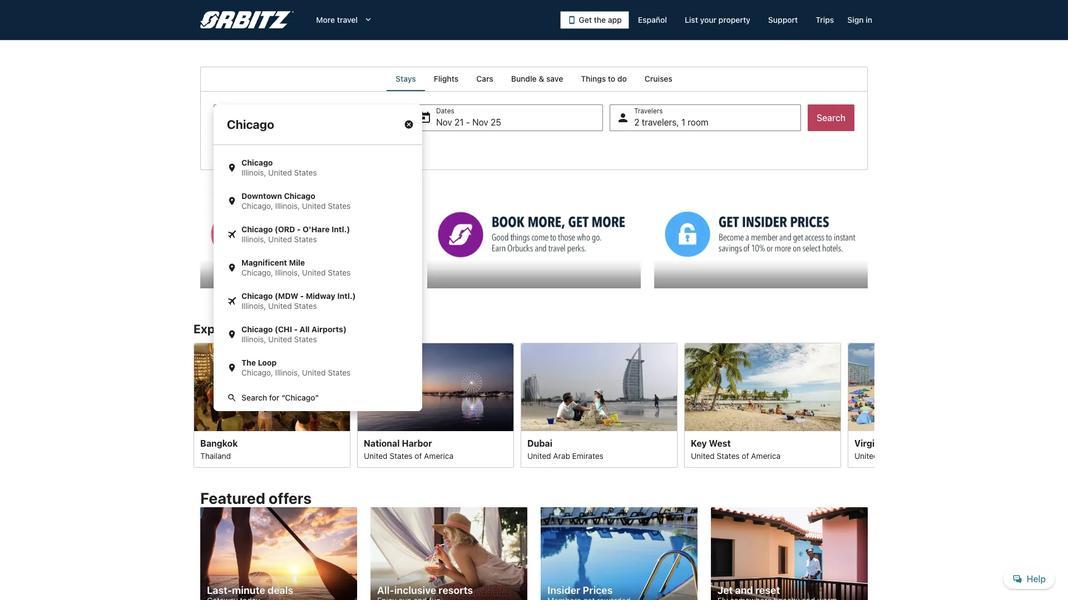 Task type: vqa. For each thing, say whether or not it's contained in the screenshot.
June 2024 element
no



Task type: describe. For each thing, give the bounding box(es) containing it.
trending
[[285, 322, 334, 336]]

arab
[[553, 451, 570, 461]]

all-inclusive resorts
[[377, 585, 473, 597]]

(chi
[[275, 325, 292, 334]]

airports)
[[312, 325, 347, 334]]

1 opens in a new window image from the left
[[200, 197, 210, 207]]

jumeira beach and park featuring a beach as well as a small group of people image
[[521, 343, 678, 431]]

jet and reset
[[718, 585, 780, 597]]

states inside chicago illinois, united states
[[294, 168, 317, 177]]

midway
[[306, 292, 335, 301]]

united inside chicago illinois, united states
[[268, 168, 292, 177]]

downtown chicago chicago, illinois, united states
[[241, 191, 351, 211]]

list your property
[[685, 15, 750, 24]]

chicago, for magnificent
[[241, 268, 273, 278]]

2
[[634, 117, 639, 127]]

show next card image
[[868, 399, 881, 412]]

travel
[[337, 15, 358, 24]]

destinations
[[336, 322, 407, 336]]

1 nov from the left
[[436, 117, 452, 127]]

2 opens in a new window image from the left
[[427, 197, 437, 207]]

- for all
[[294, 325, 298, 334]]

harbor
[[402, 438, 432, 449]]

west
[[709, 438, 731, 449]]

america for beach
[[915, 451, 944, 461]]

get the app link
[[560, 11, 629, 29]]

intl.) for chicago (ord - o'hare intl.) illinois, united states
[[332, 225, 350, 234]]

small image for chicago (mdw - midway intl.)
[[227, 297, 237, 307]]

chicago for illinois,
[[241, 158, 273, 167]]

the
[[241, 358, 256, 368]]

search button
[[808, 105, 855, 131]]

things to do
[[581, 74, 627, 83]]

"chicago"
[[282, 393, 319, 403]]

4 small image from the top
[[227, 393, 237, 403]]

in inside featured offers main content
[[273, 322, 283, 336]]

chicago for (mdw
[[241, 292, 273, 301]]

trips link
[[807, 10, 843, 30]]

cars link
[[467, 67, 502, 91]]

offers
[[269, 490, 312, 508]]

2 travelers, 1 room
[[634, 117, 709, 127]]

last-minute deals
[[207, 585, 293, 597]]

magnificent
[[241, 258, 287, 268]]

save
[[546, 74, 563, 83]]

car
[[313, 142, 325, 152]]

illinois, inside downtown chicago chicago, illinois, united states
[[275, 201, 300, 211]]

states inside chicago (chi - all airports) illinois, united states
[[294, 335, 317, 344]]

jet
[[718, 585, 733, 597]]

dubai
[[527, 438, 552, 449]]

featured
[[200, 490, 265, 508]]

- for nov
[[466, 117, 470, 127]]

virginia
[[855, 438, 888, 449]]

chicago (mdw - midway intl.) illinois, united states
[[241, 292, 356, 311]]

room
[[688, 117, 709, 127]]

the loop chicago, illinois, united states
[[241, 358, 351, 378]]

stays link
[[387, 67, 425, 91]]

downtown
[[241, 191, 282, 201]]

2 travelers, 1 room button
[[610, 105, 801, 131]]

sign in button
[[843, 10, 877, 30]]

things
[[581, 74, 606, 83]]

chicago (chi - all airports) illinois, united states
[[241, 325, 347, 344]]

flights link
[[425, 67, 467, 91]]

add for add a flight
[[228, 142, 242, 152]]

21
[[455, 117, 464, 127]]

small image for chicago (chi - all airports)
[[227, 330, 237, 340]]

chicago for (ord
[[241, 225, 273, 234]]

search for "chicago"
[[241, 393, 319, 403]]

chicago, for downtown
[[241, 201, 273, 211]]

thailand
[[200, 451, 231, 461]]

explore stays in trending destinations
[[194, 322, 407, 336]]

illinois, inside the loop chicago, illinois, united states
[[275, 368, 300, 378]]

things to do link
[[572, 67, 636, 91]]

of for harbor
[[415, 451, 422, 461]]

more
[[316, 15, 335, 24]]

nov 21 - nov 25 button
[[412, 105, 603, 131]]

get
[[579, 15, 592, 24]]

sign in
[[847, 15, 872, 24]]

add for add a car
[[290, 142, 305, 152]]

states inside key west united states of america
[[717, 451, 740, 461]]

- for o'hare
[[297, 225, 301, 234]]

property
[[719, 15, 750, 24]]

intl.) for chicago (mdw - midway intl.) illinois, united states
[[337, 292, 356, 301]]

chicago inside downtown chicago chicago, illinois, united states
[[284, 191, 315, 201]]

support link
[[759, 10, 807, 30]]

key
[[691, 438, 707, 449]]

deals
[[268, 585, 293, 597]]

español button
[[629, 10, 676, 30]]

show previous card image
[[187, 399, 200, 412]]

a for flight
[[245, 142, 249, 152]]

of for west
[[742, 451, 749, 461]]

your
[[700, 15, 717, 24]]

add a car
[[290, 142, 325, 152]]

list
[[685, 15, 698, 24]]

prices
[[583, 585, 613, 597]]

more travel
[[316, 15, 358, 24]]

the
[[594, 15, 606, 24]]

(ord
[[275, 225, 295, 234]]

beach
[[890, 438, 916, 449]]



Task type: locate. For each thing, give the bounding box(es) containing it.
25
[[491, 117, 501, 127]]

tab list containing stays
[[200, 67, 868, 91]]

america inside national harbor united states of america
[[424, 451, 453, 461]]

1 america from the left
[[424, 451, 453, 461]]

o'hare
[[303, 225, 330, 234]]

- inside chicago (mdw - midway intl.) illinois, united states
[[300, 292, 304, 301]]

1 horizontal spatial america
[[751, 451, 781, 461]]

emirates
[[572, 451, 604, 461]]

united inside dubai united arab emirates
[[527, 451, 551, 461]]

chicago down chicago illinois, united states
[[284, 191, 315, 201]]

chicago, inside the loop chicago, illinois, united states
[[241, 368, 273, 378]]

states inside the loop chicago, illinois, united states
[[328, 368, 351, 378]]

states down airports)
[[328, 368, 351, 378]]

virginia beach showing a beach, general coastal views and a coastal town image
[[848, 343, 1005, 431]]

sign
[[847, 15, 864, 24]]

america for harbor
[[424, 451, 453, 461]]

illinois, inside chicago illinois, united states
[[241, 168, 266, 177]]

2 nov from the left
[[472, 117, 488, 127]]

chicago, down the
[[241, 368, 273, 378]]

- right 21
[[466, 117, 470, 127]]

0 vertical spatial chicago,
[[241, 201, 273, 211]]

- right (mdw
[[300, 292, 304, 301]]

magnificent mile chicago, illinois, united states
[[241, 258, 351, 278]]

2 chicago, from the top
[[241, 268, 273, 278]]

chicago
[[241, 158, 273, 167], [284, 191, 315, 201], [241, 225, 273, 234], [241, 292, 273, 301], [241, 325, 273, 334]]

chicago down flight
[[241, 158, 273, 167]]

1 chicago, from the top
[[241, 201, 273, 211]]

united down (mdw
[[268, 302, 292, 311]]

add left car
[[290, 142, 305, 152]]

united up downtown at the left top
[[268, 168, 292, 177]]

1 horizontal spatial opens in a new window image
[[427, 197, 437, 207]]

add
[[228, 142, 242, 152], [290, 142, 305, 152]]

loop
[[258, 358, 277, 368]]

1 vertical spatial intl.)
[[337, 292, 356, 301]]

in right stays
[[273, 322, 283, 336]]

search for search
[[817, 113, 846, 123]]

america inside key west united states of america
[[751, 451, 781, 461]]

in right sign
[[866, 15, 872, 24]]

united inside the loop chicago, illinois, united states
[[302, 368, 326, 378]]

1 horizontal spatial nov
[[472, 117, 488, 127]]

Going to text field
[[214, 105, 422, 145]]

of for beach
[[905, 451, 913, 461]]

2 horizontal spatial of
[[905, 451, 913, 461]]

to
[[608, 74, 615, 83]]

1
[[681, 117, 685, 127]]

national harbor united states of america
[[364, 438, 453, 461]]

small image
[[227, 163, 237, 173], [227, 196, 237, 206], [227, 330, 237, 340], [227, 363, 237, 373]]

states down west
[[717, 451, 740, 461]]

united up "chicago"
[[302, 368, 326, 378]]

2 america from the left
[[751, 451, 781, 461]]

states inside magnificent mile chicago, illinois, united states
[[328, 268, 351, 278]]

featured offers region
[[194, 484, 875, 601]]

united down virginia
[[855, 451, 878, 461]]

a left car
[[307, 142, 311, 152]]

2 small image from the top
[[227, 263, 237, 273]]

1 vertical spatial search
[[241, 393, 267, 403]]

united inside national harbor united states of america
[[364, 451, 388, 461]]

key west united states of america
[[691, 438, 781, 461]]

states down beach
[[880, 451, 903, 461]]

united down dubai
[[527, 451, 551, 461]]

trips
[[816, 15, 834, 24]]

small image for downtown chicago
[[227, 196, 237, 206]]

small image for magnificent mile
[[227, 263, 237, 273]]

chicago,
[[241, 201, 273, 211], [241, 268, 273, 278], [241, 368, 273, 378]]

illinois, inside chicago (mdw - midway intl.) illinois, united states
[[241, 302, 266, 311]]

states up midway
[[328, 268, 351, 278]]

- inside button
[[466, 117, 470, 127]]

search inside the search button
[[817, 113, 846, 123]]

1 of from the left
[[415, 451, 422, 461]]

reset
[[755, 585, 780, 597]]

do
[[617, 74, 627, 83]]

illinois, inside magnificent mile chicago, illinois, united states
[[275, 268, 300, 278]]

bundle
[[511, 74, 537, 83]]

illinois, up magnificent
[[241, 235, 266, 244]]

mile
[[289, 258, 305, 268]]

2 of from the left
[[742, 451, 749, 461]]

of inside national harbor united states of america
[[415, 451, 422, 461]]

chicago left (mdw
[[241, 292, 273, 301]]

3 of from the left
[[905, 451, 913, 461]]

in
[[866, 15, 872, 24], [273, 322, 283, 336]]

illinois, up the
[[241, 335, 266, 344]]

1 horizontal spatial in
[[866, 15, 872, 24]]

illinois, up (ord
[[275, 201, 300, 211]]

chicago, for the
[[241, 368, 273, 378]]

small image for the loop
[[227, 363, 237, 373]]

get the app
[[579, 15, 622, 24]]

1 horizontal spatial of
[[742, 451, 749, 461]]

bundle & save link
[[502, 67, 572, 91]]

chicago left '(chi'
[[241, 325, 273, 334]]

last-
[[207, 585, 232, 597]]

0 vertical spatial intl.)
[[332, 225, 350, 234]]

virginia beach united states of america
[[855, 438, 944, 461]]

0 horizontal spatial add
[[228, 142, 242, 152]]

small image
[[227, 230, 237, 240], [227, 263, 237, 273], [227, 297, 237, 307], [227, 393, 237, 403]]

united inside downtown chicago chicago, illinois, united states
[[302, 201, 326, 211]]

download the app button image
[[568, 16, 577, 24]]

1 a from the left
[[245, 142, 249, 152]]

a left flight
[[245, 142, 249, 152]]

united inside chicago (ord - o'hare intl.) illinois, united states
[[268, 235, 292, 244]]

of inside key west united states of america
[[742, 451, 749, 461]]

0 horizontal spatial in
[[273, 322, 283, 336]]

list your property link
[[676, 10, 759, 30]]

states inside virginia beach united states of america
[[880, 451, 903, 461]]

states down midway
[[294, 302, 317, 311]]

featured offers
[[200, 490, 312, 508]]

explore
[[194, 322, 237, 336]]

of inside virginia beach united states of america
[[905, 451, 913, 461]]

national
[[364, 438, 400, 449]]

united inside chicago (mdw - midway intl.) illinois, united states
[[268, 302, 292, 311]]

0 horizontal spatial search
[[241, 393, 267, 403]]

1 horizontal spatial a
[[307, 142, 311, 152]]

tab list inside featured offers main content
[[200, 67, 868, 91]]

united
[[268, 168, 292, 177], [302, 201, 326, 211], [268, 235, 292, 244], [302, 268, 326, 278], [268, 302, 292, 311], [268, 335, 292, 344], [302, 368, 326, 378], [364, 451, 388, 461], [527, 451, 551, 461], [691, 451, 715, 461], [855, 451, 878, 461]]

nov left 25
[[472, 117, 488, 127]]

search
[[817, 113, 846, 123], [241, 393, 267, 403]]

- for midway
[[300, 292, 304, 301]]

america for west
[[751, 451, 781, 461]]

1 add from the left
[[228, 142, 242, 152]]

states inside downtown chicago chicago, illinois, united states
[[328, 201, 351, 211]]

4 small image from the top
[[227, 363, 237, 373]]

bangkok thailand
[[200, 438, 238, 461]]

- inside chicago (chi - all airports) illinois, united states
[[294, 325, 298, 334]]

small image down add a flight
[[227, 163, 237, 173]]

more travel button
[[307, 10, 382, 30]]

a
[[245, 142, 249, 152], [307, 142, 311, 152]]

0 vertical spatial in
[[866, 15, 872, 24]]

small image left downtown at the left top
[[227, 196, 237, 206]]

tab list
[[200, 67, 868, 91]]

chicago illinois, united states
[[241, 158, 317, 177]]

small image left magnificent
[[227, 263, 237, 273]]

add left flight
[[228, 142, 242, 152]]

1 horizontal spatial add
[[290, 142, 305, 152]]

united inside key west united states of america
[[691, 451, 715, 461]]

3 small image from the top
[[227, 297, 237, 307]]

small image up explore
[[227, 297, 237, 307]]

insider prices
[[547, 585, 613, 597]]

3 chicago, from the top
[[241, 368, 273, 378]]

small image left stays
[[227, 330, 237, 340]]

chicago, inside downtown chicago chicago, illinois, united states
[[241, 201, 273, 211]]

flight
[[251, 142, 269, 152]]

dubai united arab emirates
[[527, 438, 604, 461]]

-
[[466, 117, 470, 127], [297, 225, 301, 234], [300, 292, 304, 301], [294, 325, 298, 334]]

intl.) right o'hare
[[332, 225, 350, 234]]

(mdw
[[275, 292, 298, 301]]

cars
[[476, 74, 493, 83]]

illinois, inside chicago (ord - o'hare intl.) illinois, united states
[[241, 235, 266, 244]]

3 america from the left
[[915, 451, 944, 461]]

chicago, down magnificent
[[241, 268, 273, 278]]

support
[[768, 15, 798, 24]]

0 horizontal spatial america
[[424, 451, 453, 461]]

united inside virginia beach united states of america
[[855, 451, 878, 461]]

- left all
[[294, 325, 298, 334]]

united inside chicago (chi - all airports) illinois, united states
[[268, 335, 292, 344]]

chicago, inside magnificent mile chicago, illinois, united states
[[241, 268, 273, 278]]

states down harbor in the left of the page
[[390, 451, 413, 461]]

south beach featuring tropical scenes, general coastal views and a beach image
[[684, 343, 841, 431]]

chicago inside chicago (chi - all airports) illinois, united states
[[241, 325, 273, 334]]

bangkok
[[200, 438, 238, 449]]

intl.) inside chicago (ord - o'hare intl.) illinois, united states
[[332, 225, 350, 234]]

0 vertical spatial search
[[817, 113, 846, 123]]

united down '(chi'
[[268, 335, 292, 344]]

america
[[424, 451, 453, 461], [751, 451, 781, 461], [915, 451, 944, 461]]

illinois, down loop
[[275, 368, 300, 378]]

united down key
[[691, 451, 715, 461]]

travelers,
[[642, 117, 679, 127]]

chicago inside chicago (mdw - midway intl.) illinois, united states
[[241, 292, 273, 301]]

united down national
[[364, 451, 388, 461]]

3 small image from the top
[[227, 330, 237, 340]]

chicago left (ord
[[241, 225, 273, 234]]

1 vertical spatial chicago,
[[241, 268, 273, 278]]

intl.) right midway
[[337, 292, 356, 301]]

united inside magnificent mile chicago, illinois, united states
[[302, 268, 326, 278]]

states inside national harbor united states of america
[[390, 451, 413, 461]]

minute
[[232, 585, 265, 597]]

cruises link
[[636, 67, 681, 91]]

small image right "show previous card" icon
[[227, 393, 237, 403]]

illinois, inside chicago (chi - all airports) illinois, united states
[[241, 335, 266, 344]]

inclusive
[[394, 585, 436, 597]]

add a flight
[[228, 142, 269, 152]]

insider
[[547, 585, 580, 597]]

illinois, up stays
[[241, 302, 266, 311]]

2 horizontal spatial america
[[915, 451, 944, 461]]

small image left the
[[227, 363, 237, 373]]

nov left 21
[[436, 117, 452, 127]]

2 small image from the top
[[227, 196, 237, 206]]

chicago inside chicago (ord - o'hare intl.) illinois, united states
[[241, 225, 273, 234]]

states down all
[[294, 335, 317, 344]]

2 add from the left
[[290, 142, 305, 152]]

featured offers main content
[[0, 67, 1068, 601]]

nov 21 - nov 25
[[436, 117, 501, 127]]

states down 'add a car' on the left
[[294, 168, 317, 177]]

intl.)
[[332, 225, 350, 234], [337, 292, 356, 301]]

small image left (ord
[[227, 230, 237, 240]]

states down o'hare
[[294, 235, 317, 244]]

intl.) inside chicago (mdw - midway intl.) illinois, united states
[[337, 292, 356, 301]]

united down (ord
[[268, 235, 292, 244]]

chicago (ord - o'hare intl.) illinois, united states
[[241, 225, 350, 244]]

cruises
[[645, 74, 672, 83]]

opens in a new window image
[[200, 197, 210, 207], [427, 197, 437, 207]]

2 vertical spatial chicago,
[[241, 368, 273, 378]]

2 a from the left
[[307, 142, 311, 152]]

chicago inside chicago illinois, united states
[[241, 158, 273, 167]]

states inside chicago (ord - o'hare intl.) illinois, united states
[[294, 235, 317, 244]]

1 horizontal spatial search
[[817, 113, 846, 123]]

illinois, up downtown at the left top
[[241, 168, 266, 177]]

for
[[269, 393, 280, 403]]

0 horizontal spatial a
[[245, 142, 249, 152]]

united down 'mile' at the left top
[[302, 268, 326, 278]]

0 horizontal spatial of
[[415, 451, 422, 461]]

small image for chicago (ord - o'hare intl.)
[[227, 230, 237, 240]]

- inside chicago (ord - o'hare intl.) illinois, united states
[[297, 225, 301, 234]]

español
[[638, 15, 667, 24]]

america inside virginia beach united states of america
[[915, 451, 944, 461]]

chicago for (chi
[[241, 325, 273, 334]]

flights
[[434, 74, 459, 83]]

bangkok featuring a bridge, skyline and a river or creek image
[[194, 343, 350, 431]]

illinois, down 'mile' at the left top
[[275, 268, 300, 278]]

1 small image from the top
[[227, 163, 237, 173]]

chicago, down downtown at the left top
[[241, 201, 273, 211]]

and
[[735, 585, 753, 597]]

states inside chicago (mdw - midway intl.) illinois, united states
[[294, 302, 317, 311]]

a for car
[[307, 142, 311, 152]]

states up o'hare
[[328, 201, 351, 211]]

in inside dropdown button
[[866, 15, 872, 24]]

resorts
[[439, 585, 473, 597]]

small image for chicago
[[227, 163, 237, 173]]

orbitz logo image
[[200, 11, 294, 29]]

all
[[300, 325, 310, 334]]

1 small image from the top
[[227, 230, 237, 240]]

1 vertical spatial in
[[273, 322, 283, 336]]

united up o'hare
[[302, 201, 326, 211]]

clear going to image
[[404, 120, 414, 130]]

0 horizontal spatial nov
[[436, 117, 452, 127]]

stays
[[239, 322, 270, 336]]

search for search for "chicago"
[[241, 393, 267, 403]]

&
[[539, 74, 544, 83]]

all-
[[377, 585, 394, 597]]

- right (ord
[[297, 225, 301, 234]]

0 horizontal spatial opens in a new window image
[[200, 197, 210, 207]]



